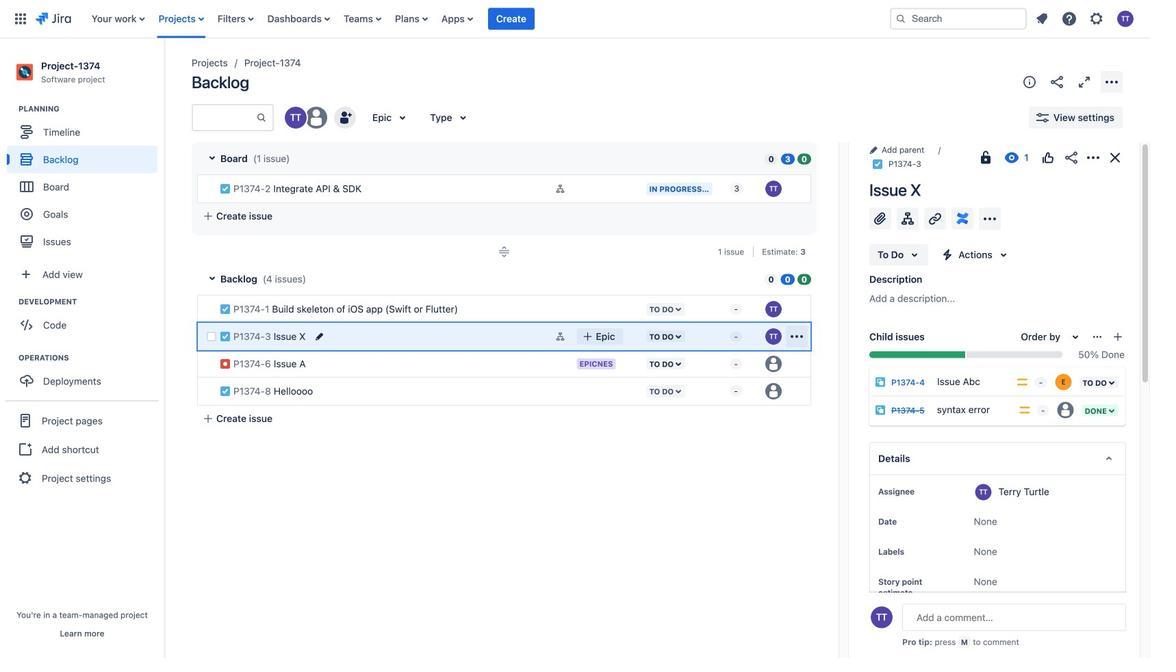 Task type: locate. For each thing, give the bounding box(es) containing it.
more information about terry turtle image
[[976, 485, 992, 501]]

in progress: 3 of 3 (story points) element
[[781, 153, 795, 165]]

settings image
[[1089, 11, 1105, 27]]

2 heading from the top
[[18, 297, 164, 308]]

no restrictions image
[[978, 150, 995, 166]]

list item
[[488, 0, 535, 38]]

link issues, web pages, and more image
[[927, 211, 944, 227]]

appswitcher icon image
[[12, 11, 29, 27]]

priority: medium image
[[1016, 376, 1030, 390], [1018, 404, 1032, 418]]

sidebar element
[[0, 38, 164, 659]]

sidebar navigation image
[[149, 55, 179, 82]]

None search field
[[890, 8, 1027, 30]]

enter full screen image
[[1077, 74, 1093, 90]]

group
[[7, 104, 164, 260], [7, 297, 164, 343], [7, 353, 164, 399], [5, 401, 159, 498]]

heading
[[18, 104, 164, 115], [18, 297, 164, 308], [18, 353, 164, 364]]

development image
[[2, 294, 18, 310]]

issue type: subtask image for the bottom priority: medium icon
[[875, 405, 886, 416]]

3 heading from the top
[[18, 353, 164, 364]]

heading for planning 'image' group
[[18, 104, 164, 115]]

2 vertical spatial create issue image
[[188, 342, 204, 359]]

confluence image
[[955, 211, 971, 227]]

1 vertical spatial heading
[[18, 297, 164, 308]]

issue type: subtask image
[[875, 377, 886, 388], [875, 405, 886, 416]]

goal image
[[21, 208, 33, 221]]

create issue image
[[188, 167, 204, 184], [188, 315, 204, 332], [188, 342, 204, 359]]

operations image
[[2, 350, 18, 367]]

1 heading from the top
[[18, 104, 164, 115]]

1 issue type: subtask image from the top
[[875, 377, 886, 388]]

heading for development icon's group
[[18, 297, 164, 308]]

2 issue type: subtask image from the top
[[875, 405, 886, 416]]

edit summary image
[[314, 332, 325, 342]]

list
[[85, 0, 879, 38], [1030, 7, 1142, 31]]

to do: 0 of 3 (story points) element
[[765, 153, 779, 165]]

0 vertical spatial heading
[[18, 104, 164, 115]]

2 create issue image from the top
[[188, 315, 204, 332]]

banner
[[0, 0, 1151, 38]]

2 vertical spatial heading
[[18, 353, 164, 364]]

1 vertical spatial create issue image
[[188, 315, 204, 332]]

0 vertical spatial issue type: subtask image
[[875, 377, 886, 388]]

jira image
[[36, 11, 71, 27], [36, 11, 71, 27]]

0 vertical spatial create issue image
[[188, 167, 204, 184]]

labels pin to top. only you can see pinned fields. image
[[908, 547, 918, 558]]

issue actions image
[[1092, 332, 1103, 343]]

planning image
[[2, 101, 18, 117]]

1 vertical spatial issue type: subtask image
[[875, 405, 886, 416]]

copy link to issue image
[[919, 159, 930, 170]]

search image
[[896, 13, 907, 24]]

confluence image
[[955, 211, 971, 227]]



Task type: vqa. For each thing, say whether or not it's contained in the screenshot.
To Do: 0 of 0 (story points) 'element'
yes



Task type: describe. For each thing, give the bounding box(es) containing it.
done: 0 of 3 (story points) element
[[798, 153, 812, 165]]

create child image
[[1113, 332, 1124, 343]]

heading for operations image's group
[[18, 353, 164, 364]]

1 vertical spatial priority: medium image
[[1018, 404, 1032, 418]]

0 horizontal spatial list
[[85, 0, 879, 38]]

notifications image
[[1034, 11, 1051, 27]]

actions image
[[1086, 150, 1102, 166]]

Add a comment… field
[[903, 604, 1127, 632]]

attach image
[[873, 211, 889, 227]]

backlog menu image
[[1104, 74, 1121, 90]]

to do: 0 of 0 (story points) element
[[765, 274, 778, 285]]

more actions for p1374-3 issue x image
[[789, 329, 805, 345]]

vote options: no one has voted for this issue yet. image
[[1040, 150, 1057, 166]]

in progress: 0 of 0 (story points) element
[[781, 274, 795, 285]]

group for development icon
[[7, 297, 164, 343]]

primary element
[[8, 0, 879, 38]]

help image
[[1062, 11, 1078, 27]]

task image
[[873, 159, 884, 170]]

close image
[[1108, 150, 1124, 166]]

issue type: subtask image for the top priority: medium icon
[[875, 377, 886, 388]]

group for planning 'image'
[[7, 104, 164, 260]]

details element
[[870, 443, 1127, 476]]

add people image
[[337, 110, 353, 126]]

add app image
[[982, 211, 999, 228]]

Search field
[[890, 8, 1027, 30]]

create issue image
[[188, 288, 204, 304]]

view settings image
[[1035, 110, 1051, 126]]

0 vertical spatial priority: medium image
[[1016, 376, 1030, 390]]

3 create issue image from the top
[[188, 342, 204, 359]]

your profile and settings image
[[1118, 11, 1134, 27]]

done: 0 of 0 (story points) element
[[798, 274, 812, 285]]

Search backlog text field
[[193, 105, 256, 130]]

1 horizontal spatial list
[[1030, 7, 1142, 31]]

add a child issue image
[[900, 211, 916, 227]]

group for operations image
[[7, 353, 164, 399]]

assignee pin to top. only you can see pinned fields. image
[[918, 487, 929, 498]]

1 create issue image from the top
[[188, 167, 204, 184]]



